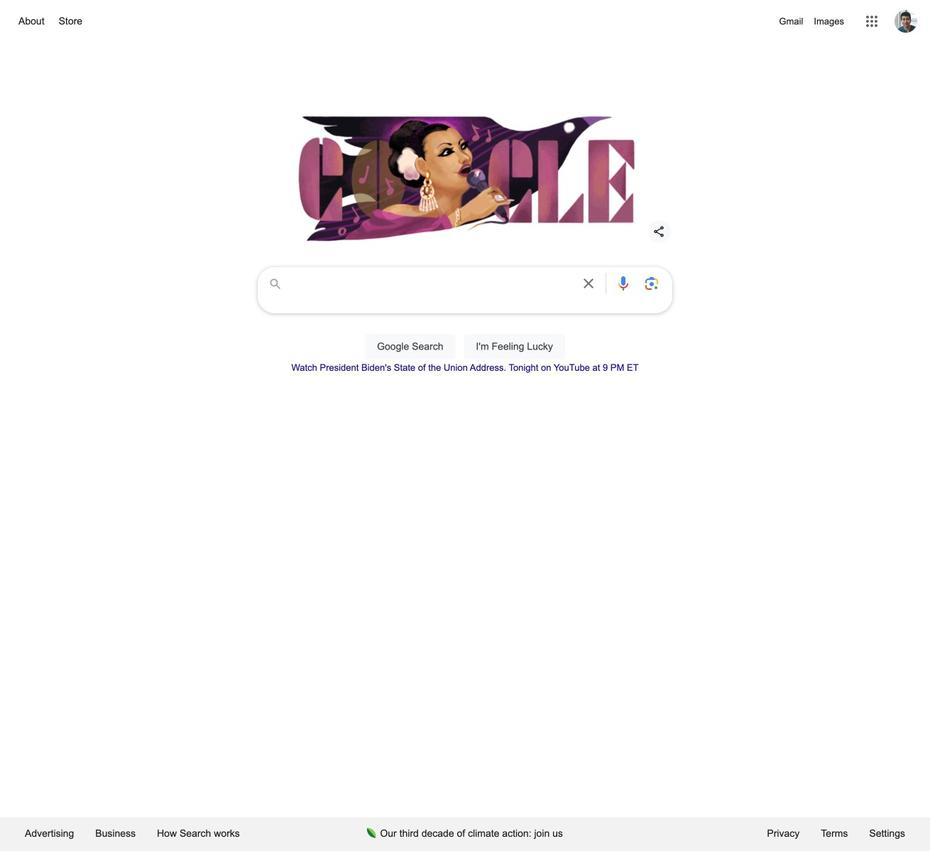Task type: locate. For each thing, give the bounding box(es) containing it.
lola beltrán's 92nd birthday image
[[288, 107, 643, 249]]

None search field
[[14, 263, 916, 376]]

search by voice image
[[615, 275, 632, 292]]



Task type: vqa. For each thing, say whether or not it's contained in the screenshot.
the Search by voice icon
yes



Task type: describe. For each thing, give the bounding box(es) containing it.
search by image image
[[644, 275, 661, 292]]



